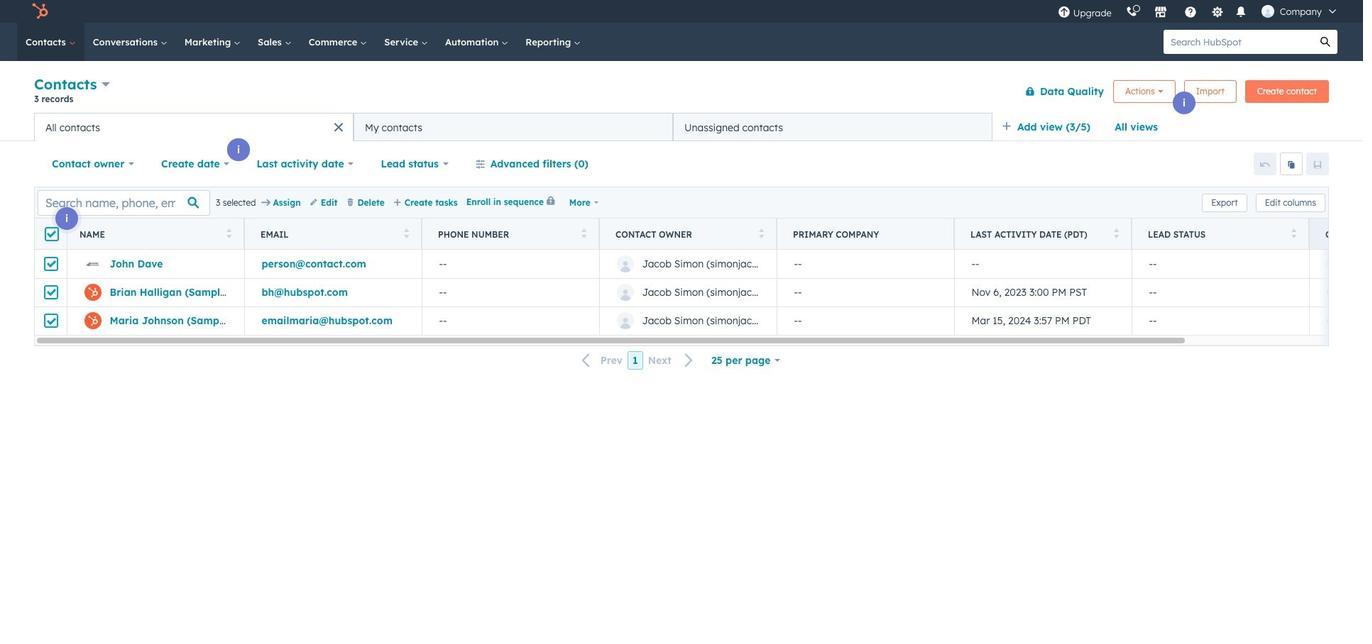 Task type: vqa. For each thing, say whether or not it's contained in the screenshot.
menu on the right top of the page
yes



Task type: locate. For each thing, give the bounding box(es) containing it.
banner
[[34, 73, 1329, 113]]

press to sort. image
[[1114, 228, 1119, 238], [1291, 228, 1296, 238]]

jacob simon image
[[1262, 5, 1274, 18]]

1 horizontal spatial press to sort. image
[[1291, 228, 1296, 238]]

1 press to sort. element from the left
[[226, 228, 231, 240]]

3 press to sort. element from the left
[[581, 228, 586, 240]]

0 horizontal spatial press to sort. image
[[1114, 228, 1119, 238]]

menu
[[1051, 0, 1346, 23]]

press to sort. image
[[226, 228, 231, 238], [404, 228, 409, 238], [581, 228, 586, 238], [759, 228, 764, 238]]

column header
[[777, 219, 955, 250]]

Search name, phone, email addresses, or company search field
[[38, 190, 210, 215]]

pagination navigation
[[573, 351, 702, 370]]

press to sort. element
[[226, 228, 231, 240], [404, 228, 409, 240], [581, 228, 586, 240], [759, 228, 764, 240], [1114, 228, 1119, 240], [1291, 228, 1296, 240]]



Task type: describe. For each thing, give the bounding box(es) containing it.
3 press to sort. image from the left
[[581, 228, 586, 238]]

5 press to sort. element from the left
[[1114, 228, 1119, 240]]

4 press to sort. image from the left
[[759, 228, 764, 238]]

1 press to sort. image from the left
[[1114, 228, 1119, 238]]

2 press to sort. image from the left
[[404, 228, 409, 238]]

1 press to sort. image from the left
[[226, 228, 231, 238]]

6 press to sort. element from the left
[[1291, 228, 1296, 240]]

2 press to sort. element from the left
[[404, 228, 409, 240]]

2 press to sort. image from the left
[[1291, 228, 1296, 238]]

Search HubSpot search field
[[1164, 30, 1314, 54]]

4 press to sort. element from the left
[[759, 228, 764, 240]]

marketplaces image
[[1154, 6, 1167, 19]]



